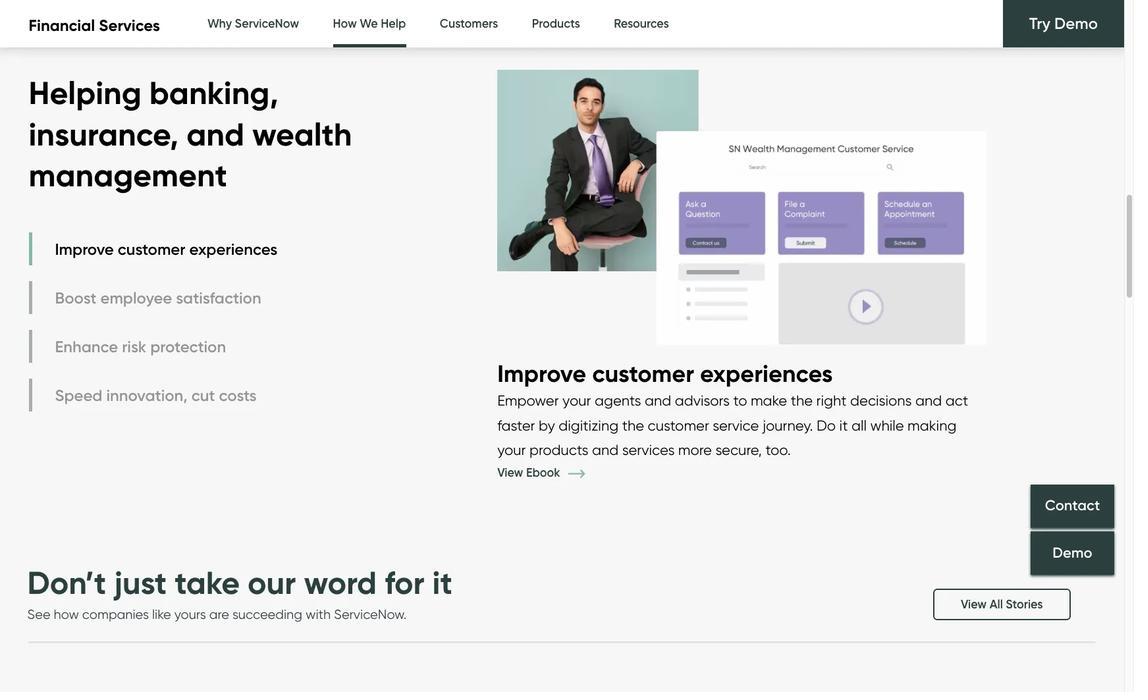 Task type: vqa. For each thing, say whether or not it's contained in the screenshot.
the bottom your
yes



Task type: locate. For each thing, give the bounding box(es) containing it.
resources
[[614, 16, 670, 31]]

customers link
[[440, 0, 498, 48]]

2 vertical spatial customer
[[648, 417, 710, 434]]

and down banking, at the top of page
[[187, 114, 245, 154]]

1 vertical spatial experiences
[[701, 359, 833, 388]]

improve customer experiences empower your agents and advisors to make the right decisions and act faster by digitizing the customer service journey. do it all while making your products and services more secure, too.
[[498, 359, 969, 459]]

just
[[114, 563, 167, 603]]

0 horizontal spatial it
[[433, 563, 453, 603]]

it left all
[[840, 417, 849, 434]]

word
[[304, 563, 377, 603]]

customer
[[118, 240, 186, 259], [593, 359, 695, 388], [648, 417, 710, 434]]

making
[[908, 417, 957, 434]]

view
[[498, 466, 524, 480], [962, 598, 987, 612]]

your down faster on the left bottom of page
[[498, 442, 526, 459]]

try demo link
[[1004, 0, 1125, 47]]

view left the all
[[962, 598, 987, 612]]

0 horizontal spatial experiences
[[190, 240, 278, 259]]

view all stories
[[962, 598, 1044, 612]]

improve customer experiences
[[55, 240, 278, 259]]

why servicenow link
[[208, 0, 299, 48]]

improve for improve customer experiences
[[55, 240, 114, 259]]

0 horizontal spatial improve
[[55, 240, 114, 259]]

protection
[[150, 337, 226, 356]]

1 vertical spatial the
[[623, 417, 645, 434]]

do
[[817, 417, 836, 434]]

resources link
[[614, 0, 670, 48]]

it inside don't just take our word for it see how companies like yours are succeeding with servicenow.
[[433, 563, 453, 603]]

with
[[306, 607, 331, 623]]

service
[[713, 417, 760, 434]]

1 horizontal spatial view
[[962, 598, 987, 612]]

agents
[[595, 392, 642, 410]]

0 vertical spatial your
[[563, 392, 591, 410]]

right
[[817, 392, 847, 410]]

improve for improve customer experiences empower your agents and advisors to make the right decisions and act faster by digitizing the customer service journey. do it all while making your products and services more secure, too.
[[498, 359, 587, 388]]

1 horizontal spatial improve
[[498, 359, 587, 388]]

0 vertical spatial view
[[498, 466, 524, 480]]

customer up boost employee satisfaction link
[[118, 240, 186, 259]]

don't just take our word for it see how companies like yours are succeeding with servicenow.
[[27, 563, 453, 623]]

experiences inside improve customer experiences empower your agents and advisors to make the right decisions and act faster by digitizing the customer service journey. do it all while making your products and services more secure, too.
[[701, 359, 833, 388]]

boost employee satisfaction
[[55, 289, 261, 308]]

our
[[248, 563, 296, 603]]

view ebook link
[[498, 466, 605, 480]]

improve up boost
[[55, 240, 114, 259]]

the up "journey."
[[791, 392, 813, 410]]

customers
[[440, 16, 498, 31]]

0 vertical spatial it
[[840, 417, 849, 434]]

experiences up the make
[[701, 359, 833, 388]]

costs
[[219, 386, 257, 405]]

to
[[734, 392, 748, 410]]

1 vertical spatial view
[[962, 598, 987, 612]]

servicenow
[[235, 16, 299, 31]]

1 vertical spatial customer
[[593, 359, 695, 388]]

and
[[187, 114, 245, 154], [645, 392, 672, 410], [916, 392, 943, 410], [593, 442, 619, 459]]

banking,
[[149, 73, 279, 113]]

experiences for improve customer experiences
[[190, 240, 278, 259]]

succeeding
[[233, 607, 303, 623]]

management
[[29, 156, 227, 195]]

demo down contact link
[[1053, 544, 1093, 562]]

act
[[946, 392, 969, 410]]

make
[[751, 392, 788, 410]]

why
[[208, 16, 232, 31]]

0 horizontal spatial your
[[498, 442, 526, 459]]

are
[[209, 607, 229, 623]]

speed innovation, cut costs
[[55, 386, 257, 405]]

enhance
[[55, 337, 118, 356]]

customer up "more"
[[648, 417, 710, 434]]

too.
[[766, 442, 791, 459]]

experiences up the satisfaction
[[190, 240, 278, 259]]

0 vertical spatial improve
[[55, 240, 114, 259]]

demo right the try at the right top of the page
[[1055, 14, 1099, 33]]

demo
[[1055, 14, 1099, 33], [1053, 544, 1093, 562]]

the
[[791, 392, 813, 410], [623, 417, 645, 434]]

0 horizontal spatial view
[[498, 466, 524, 480]]

it inside improve customer experiences empower your agents and advisors to make the right decisions and act faster by digitizing the customer service journey. do it all while making your products and services more secure, too.
[[840, 417, 849, 434]]

demo link
[[1031, 532, 1115, 575]]

the down agents
[[623, 417, 645, 434]]

enhance risk protection link
[[29, 330, 281, 363]]

financial services
[[29, 16, 160, 35]]

insurance,
[[29, 114, 179, 154]]

innovation,
[[106, 386, 188, 405]]

your up digitizing
[[563, 392, 591, 410]]

how
[[54, 607, 79, 623]]

try
[[1030, 14, 1051, 33]]

products
[[532, 16, 581, 31]]

customer up agents
[[593, 359, 695, 388]]

1 horizontal spatial it
[[840, 417, 849, 434]]

your
[[563, 392, 591, 410], [498, 442, 526, 459]]

it right for
[[433, 563, 453, 603]]

it
[[840, 417, 849, 434], [433, 563, 453, 603]]

1 vertical spatial your
[[498, 442, 526, 459]]

contact link
[[1031, 485, 1115, 528]]

improve customer experiences link
[[29, 233, 281, 266]]

how
[[333, 16, 357, 31]]

contact
[[1046, 497, 1101, 515]]

all
[[852, 417, 867, 434]]

speed
[[55, 386, 102, 405]]

all
[[990, 598, 1004, 612]]

0 vertical spatial experiences
[[190, 240, 278, 259]]

1 horizontal spatial experiences
[[701, 359, 833, 388]]

wealth management customer service dashboard image
[[498, 57, 987, 358]]

employee
[[100, 289, 172, 308]]

1 vertical spatial it
[[433, 563, 453, 603]]

we
[[360, 16, 378, 31]]

improve
[[55, 240, 114, 259], [498, 359, 587, 388]]

view left ebook
[[498, 466, 524, 480]]

1 vertical spatial improve
[[498, 359, 587, 388]]

how we help link
[[333, 0, 406, 51]]

0 vertical spatial the
[[791, 392, 813, 410]]

0 vertical spatial customer
[[118, 240, 186, 259]]

improve up empower
[[498, 359, 587, 388]]

experiences
[[190, 240, 278, 259], [701, 359, 833, 388]]

boost
[[55, 289, 97, 308]]

0 vertical spatial demo
[[1055, 14, 1099, 33]]

improve inside improve customer experiences empower your agents and advisors to make the right decisions and act faster by digitizing the customer service journey. do it all while making your products and services more secure, too.
[[498, 359, 587, 388]]



Task type: describe. For each thing, give the bounding box(es) containing it.
while
[[871, 417, 905, 434]]

companies
[[82, 607, 149, 623]]

like
[[152, 607, 171, 623]]

satisfaction
[[176, 289, 261, 308]]

why servicenow
[[208, 16, 299, 31]]

0 horizontal spatial the
[[623, 417, 645, 434]]

1 horizontal spatial your
[[563, 392, 591, 410]]

don't
[[27, 563, 106, 603]]

products link
[[532, 0, 581, 48]]

and up making at the right of page
[[916, 392, 943, 410]]

view for view ebook
[[498, 466, 524, 480]]

helping banking, insurance, and wealth management
[[29, 73, 352, 195]]

empower
[[498, 392, 559, 410]]

services
[[623, 442, 675, 459]]

customer for improve customer experiences empower your agents and advisors to make the right decisions and act faster by digitizing the customer service journey. do it all while making your products and services more secure, too.
[[593, 359, 695, 388]]

secure,
[[716, 442, 763, 459]]

boost employee satisfaction link
[[29, 282, 281, 315]]

1 vertical spatial demo
[[1053, 544, 1093, 562]]

customer for improve customer experiences
[[118, 240, 186, 259]]

financial
[[29, 16, 95, 35]]

view for view all stories
[[962, 598, 987, 612]]

how we help
[[333, 16, 406, 31]]

yours
[[174, 607, 206, 623]]

stories
[[1007, 598, 1044, 612]]

wealth
[[252, 114, 352, 154]]

and down digitizing
[[593, 442, 619, 459]]

1 horizontal spatial the
[[791, 392, 813, 410]]

help
[[381, 16, 406, 31]]

enhance risk protection
[[55, 337, 226, 356]]

products
[[530, 442, 589, 459]]

view all stories link
[[934, 589, 1071, 621]]

for
[[385, 563, 425, 603]]

faster
[[498, 417, 535, 434]]

and inside helping banking, insurance, and wealth management
[[187, 114, 245, 154]]

decisions
[[851, 392, 913, 410]]

digitizing
[[559, 417, 619, 434]]

take
[[175, 563, 240, 603]]

services
[[99, 16, 160, 35]]

see
[[27, 607, 50, 623]]

speed innovation, cut costs link
[[29, 379, 281, 412]]

by
[[539, 417, 555, 434]]

cut
[[192, 386, 215, 405]]

servicenow.
[[334, 607, 407, 623]]

risk
[[122, 337, 146, 356]]

try demo
[[1030, 14, 1099, 33]]

more
[[679, 442, 712, 459]]

helping
[[29, 73, 142, 113]]

experiences for improve customer experiences empower your agents and advisors to make the right decisions and act faster by digitizing the customer service journey. do it all while making your products and services more secure, too.
[[701, 359, 833, 388]]

advisors
[[675, 392, 730, 410]]

and right agents
[[645, 392, 672, 410]]

ebook
[[527, 466, 561, 480]]

journey.
[[763, 417, 814, 434]]

view ebook
[[498, 466, 564, 480]]



